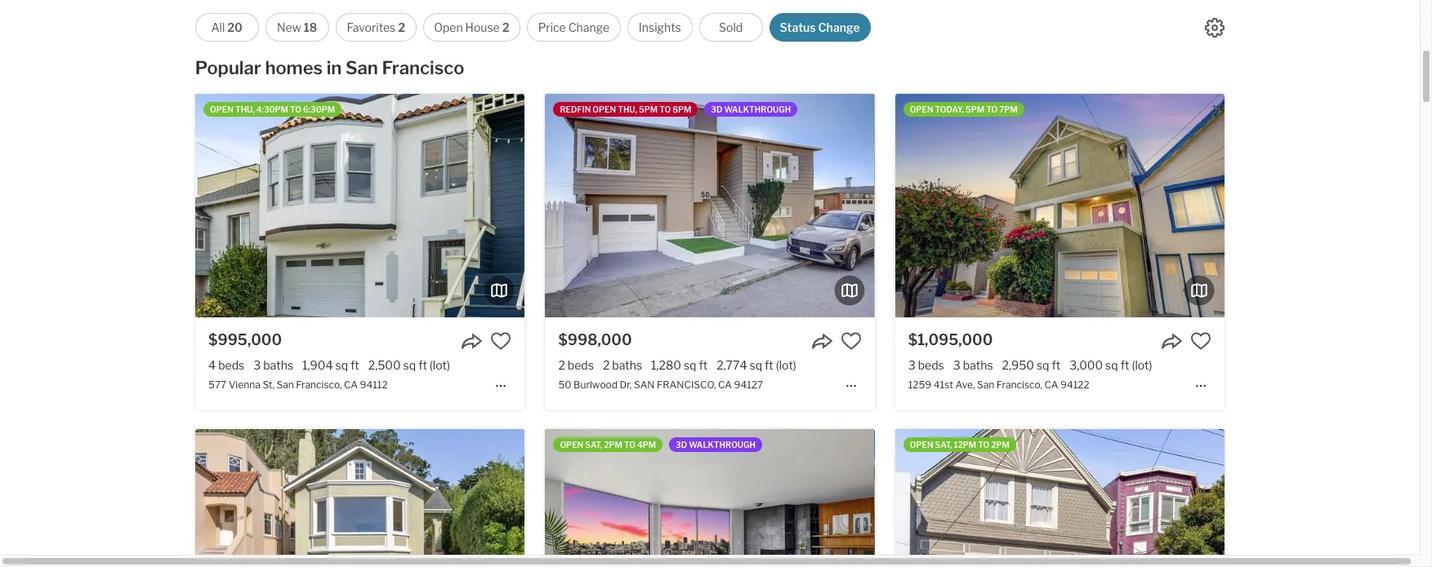 Task type: describe. For each thing, give the bounding box(es) containing it.
1 photo of 1259 41st ave, san francisco, ca 94122 image from the left
[[566, 94, 896, 318]]

3 for $995,000
[[254, 359, 261, 373]]

2 3 from the left
[[908, 359, 916, 373]]

94122
[[1061, 379, 1090, 392]]

san for st,
[[277, 379, 294, 392]]

new
[[277, 20, 301, 34]]

94127
[[734, 379, 763, 392]]

6:30pm
[[303, 105, 335, 114]]

dr,
[[620, 379, 632, 392]]

open thu, 4:30pm to 6:30pm
[[210, 105, 335, 114]]

change for price change
[[569, 20, 610, 34]]

sq for 2,950
[[1037, 359, 1050, 373]]

sq for 1,280
[[684, 359, 697, 373]]

3,000 sq ft (lot)
[[1070, 359, 1153, 373]]

insights
[[639, 20, 681, 34]]

3 baths for $1,095,000
[[953, 359, 993, 373]]

4pm
[[637, 441, 656, 451]]

homes
[[265, 57, 323, 78]]

3 photo of 2592 san jose, san francisco, ca 94112 image from the left
[[1225, 430, 1433, 568]]

2 thu, from the left
[[618, 105, 637, 114]]

2,950
[[1002, 359, 1035, 373]]

sq for 3,000
[[1106, 359, 1118, 373]]

beds for $995,000
[[218, 359, 245, 373]]

walkthrough for redfin open thu, 5pm to 8pm
[[724, 105, 791, 114]]

sq for 2,774
[[750, 359, 762, 373]]

1 photo of 114 granville way, san francisco, ca 94127 image from the left
[[0, 430, 195, 568]]

san
[[634, 379, 655, 392]]

50
[[558, 379, 572, 392]]

open today, 5pm to 7pm
[[910, 105, 1018, 114]]

3 baths for $995,000
[[254, 359, 293, 373]]

(lot) for $995,000
[[430, 359, 450, 373]]

change for status change
[[818, 20, 860, 34]]

2 photo of 1259 41st ave, san francisco, ca 94122 image from the left
[[895, 94, 1225, 318]]

popular homes in san francisco
[[195, 57, 465, 78]]

ca for $1,095,000
[[1045, 379, 1059, 392]]

ft for 2,950 sq ft
[[1052, 359, 1061, 373]]

7pm
[[1000, 105, 1018, 114]]

open for open sat, 12pm to 2pm
[[910, 441, 934, 451]]

price
[[538, 20, 566, 34]]

20
[[227, 20, 243, 34]]

3 photo of 50 burlwood dr, san francisco, ca 94127 image from the left
[[875, 94, 1204, 318]]

2 inside open house radio
[[502, 20, 509, 34]]

option group containing all
[[195, 13, 871, 42]]

3d for open sat, 2pm to 4pm
[[676, 441, 687, 451]]

francisco
[[382, 57, 465, 78]]

baths for $995,000
[[263, 359, 293, 373]]

to for open thu, 4:30pm to 6:30pm
[[290, 105, 301, 114]]

beds for $998,000
[[568, 359, 594, 373]]

Price Change radio
[[527, 13, 621, 42]]

1,280
[[651, 359, 681, 373]]

san for ave,
[[977, 379, 995, 392]]

open right the "redfin"
[[593, 105, 616, 114]]

in
[[327, 57, 342, 78]]

(lot) for $1,095,000
[[1132, 359, 1153, 373]]

3 photo of 360 cumberland st, san francisco, ca 94114 image from the left
[[875, 430, 1204, 568]]

ave,
[[956, 379, 975, 392]]

50 burlwood dr, san francisco, ca 94127
[[558, 379, 763, 392]]

price change
[[538, 20, 610, 34]]

1 5pm from the left
[[639, 105, 658, 114]]

2 photo of 360 cumberland st, san francisco, ca 94114 image from the left
[[545, 430, 875, 568]]

2,500
[[368, 359, 401, 373]]

sold
[[719, 20, 743, 34]]

open sat, 2pm to 4pm
[[560, 441, 656, 451]]

Status Change radio
[[769, 13, 871, 42]]

3,000
[[1070, 359, 1103, 373]]

today,
[[935, 105, 964, 114]]

2 baths
[[603, 359, 642, 373]]

sat, for 2pm
[[585, 441, 602, 451]]

3 photo of 1259 41st ave, san francisco, ca 94122 image from the left
[[1225, 94, 1433, 318]]

2,950 sq ft
[[1002, 359, 1061, 373]]

2 inside the 'favorites' radio
[[398, 20, 405, 34]]

1 photo of 2592 san jose, san francisco, ca 94112 image from the left
[[566, 430, 896, 568]]

ft for 2,774 sq ft (lot)
[[765, 359, 774, 373]]

ft for 1,904 sq ft
[[351, 359, 359, 373]]

status
[[780, 20, 816, 34]]

redfin
[[560, 105, 591, 114]]

open for open today, 5pm to 7pm
[[910, 105, 934, 114]]

4
[[208, 359, 216, 373]]

open for open sat, 2pm to 4pm
[[560, 441, 584, 451]]

favorite button checkbox for $998,000
[[840, 331, 862, 352]]



Task type: vqa. For each thing, say whether or not it's contained in the screenshot.
Insights option on the top
yes



Task type: locate. For each thing, give the bounding box(es) containing it.
open
[[210, 105, 234, 114], [593, 105, 616, 114], [910, 105, 934, 114], [560, 441, 584, 451], [910, 441, 934, 451]]

2 horizontal spatial favorite button image
[[1191, 331, 1212, 352]]

5 ft from the left
[[1052, 359, 1061, 373]]

sq up francisco,
[[684, 359, 697, 373]]

94112
[[360, 379, 388, 392]]

3d right 8pm
[[711, 105, 723, 114]]

house
[[465, 20, 500, 34]]

12pm
[[954, 441, 977, 451]]

photo of 577 vienna st, san francisco, ca 94112 image
[[0, 94, 195, 318], [195, 94, 525, 318], [525, 94, 854, 318]]

3 baths up st,
[[254, 359, 293, 373]]

ft for 3,000 sq ft (lot)
[[1121, 359, 1130, 373]]

baths up st,
[[263, 359, 293, 373]]

francisco,
[[296, 379, 342, 392], [997, 379, 1043, 392]]

baths up dr,
[[612, 359, 642, 373]]

0 horizontal spatial san
[[277, 379, 294, 392]]

5pm left 8pm
[[639, 105, 658, 114]]

vienna
[[229, 379, 261, 392]]

0 vertical spatial walkthrough
[[724, 105, 791, 114]]

ca for $998,000
[[718, 379, 732, 392]]

sq right 1,904
[[335, 359, 348, 373]]

0 horizontal spatial 2pm
[[604, 441, 623, 451]]

walkthrough right 8pm
[[724, 105, 791, 114]]

favorite button checkbox
[[490, 331, 512, 352]]

to right 4:30pm
[[290, 105, 301, 114]]

to
[[290, 105, 301, 114], [660, 105, 671, 114], [987, 105, 998, 114], [624, 441, 636, 451], [978, 441, 990, 451]]

2 baths from the left
[[612, 359, 642, 373]]

sq up 94127
[[750, 359, 762, 373]]

1 horizontal spatial (lot)
[[776, 359, 797, 373]]

favorite button image for $1,095,000
[[1191, 331, 1212, 352]]

2 2pm from the left
[[991, 441, 1010, 451]]

1259
[[908, 379, 932, 392]]

ca left 94112
[[344, 379, 358, 392]]

2 photo of 577 vienna st, san francisco, ca 94112 image from the left
[[195, 94, 525, 318]]

1 francisco, from the left
[[296, 379, 342, 392]]

0 horizontal spatial baths
[[263, 359, 293, 373]]

status change
[[780, 20, 860, 34]]

$995,000
[[208, 332, 282, 349]]

ft left 2,500
[[351, 359, 359, 373]]

sq right 2,500
[[403, 359, 416, 373]]

1 horizontal spatial 3d
[[711, 105, 723, 114]]

1 horizontal spatial thu,
[[618, 105, 637, 114]]

to right '12pm'
[[978, 441, 990, 451]]

577
[[208, 379, 227, 392]]

$1,095,000
[[908, 332, 993, 349]]

open for open thu, 4:30pm to 6:30pm
[[210, 105, 234, 114]]

3 beds from the left
[[918, 359, 944, 373]]

4 ft from the left
[[765, 359, 774, 373]]

41st
[[934, 379, 954, 392]]

to for open sat, 2pm to 4pm
[[624, 441, 636, 451]]

1,280 sq ft
[[651, 359, 708, 373]]

1 baths from the left
[[263, 359, 293, 373]]

2 photo of 50 burlwood dr, san francisco, ca 94127 image from the left
[[545, 94, 875, 318]]

3d
[[711, 105, 723, 114], [676, 441, 687, 451]]

st,
[[263, 379, 275, 392]]

2 sq from the left
[[403, 359, 416, 373]]

1 vertical spatial walkthrough
[[689, 441, 756, 451]]

1 horizontal spatial favorite button checkbox
[[1191, 331, 1212, 352]]

2 ft from the left
[[419, 359, 427, 373]]

3 baths from the left
[[963, 359, 993, 373]]

2 photo of 114 granville way, san francisco, ca 94127 image from the left
[[195, 430, 525, 568]]

beds up burlwood
[[568, 359, 594, 373]]

open down 50
[[560, 441, 584, 451]]

1 vertical spatial 3d walkthrough
[[676, 441, 756, 451]]

francisco, down 2,950
[[997, 379, 1043, 392]]

2,774
[[717, 359, 747, 373]]

2 (lot) from the left
[[776, 359, 797, 373]]

sat, left '12pm'
[[935, 441, 952, 451]]

3d for redfin open thu, 5pm to 8pm
[[711, 105, 723, 114]]

1 2pm from the left
[[604, 441, 623, 451]]

sat, left '4pm'
[[585, 441, 602, 451]]

all 20
[[211, 20, 243, 34]]

sq for 2,500
[[403, 359, 416, 373]]

to left 8pm
[[660, 105, 671, 114]]

1 photo of 50 burlwood dr, san francisco, ca 94127 image from the left
[[216, 94, 545, 318]]

0 horizontal spatial ca
[[344, 379, 358, 392]]

2 right favorites
[[398, 20, 405, 34]]

sq for 1,904
[[335, 359, 348, 373]]

change right status
[[818, 20, 860, 34]]

1,904 sq ft
[[302, 359, 359, 373]]

3 photo of 114 granville way, san francisco, ca 94127 image from the left
[[525, 430, 854, 568]]

francisco,
[[657, 379, 716, 392]]

1 change from the left
[[569, 20, 610, 34]]

New radio
[[265, 13, 329, 42]]

ca left 94122 in the right bottom of the page
[[1045, 379, 1059, 392]]

photo of 50 burlwood dr, san francisco, ca 94127 image
[[216, 94, 545, 318], [545, 94, 875, 318], [875, 94, 1204, 318]]

0 horizontal spatial 3
[[254, 359, 261, 373]]

option group
[[195, 13, 871, 42]]

1 horizontal spatial 5pm
[[966, 105, 985, 114]]

2 change from the left
[[818, 20, 860, 34]]

ft right 3,000
[[1121, 359, 1130, 373]]

Sold radio
[[699, 13, 763, 42]]

san right in
[[346, 57, 378, 78]]

1 3 baths from the left
[[254, 359, 293, 373]]

1 ft from the left
[[351, 359, 359, 373]]

ca
[[344, 379, 358, 392], [718, 379, 732, 392], [1045, 379, 1059, 392]]

1 horizontal spatial beds
[[568, 359, 594, 373]]

2 sat, from the left
[[935, 441, 952, 451]]

ca for $995,000
[[344, 379, 358, 392]]

2 beds
[[558, 359, 594, 373]]

3 baths up ave,
[[953, 359, 993, 373]]

popular
[[195, 57, 261, 78]]

favorite button image for $998,000
[[840, 331, 862, 352]]

new 18
[[277, 20, 317, 34]]

6 ft from the left
[[1121, 359, 1130, 373]]

2 horizontal spatial beds
[[918, 359, 944, 373]]

beds up 1259
[[918, 359, 944, 373]]

3 favorite button image from the left
[[1191, 331, 1212, 352]]

open down popular
[[210, 105, 234, 114]]

2 right house
[[502, 20, 509, 34]]

favorites 2
[[347, 20, 405, 34]]

0 vertical spatial 3d
[[711, 105, 723, 114]]

(lot) right 2,500
[[430, 359, 450, 373]]

2 up burlwood
[[603, 359, 610, 373]]

francisco, for $1,095,000
[[997, 379, 1043, 392]]

2 horizontal spatial san
[[977, 379, 995, 392]]

0 vertical spatial 3d walkthrough
[[711, 105, 791, 114]]

3d walkthrough down francisco,
[[676, 441, 756, 451]]

burlwood
[[574, 379, 618, 392]]

open left '12pm'
[[910, 441, 934, 451]]

3 for $1,095,000
[[953, 359, 961, 373]]

0 horizontal spatial change
[[569, 20, 610, 34]]

3 ft from the left
[[699, 359, 708, 373]]

2 beds from the left
[[568, 359, 594, 373]]

2pm left '4pm'
[[604, 441, 623, 451]]

sq right 2,950
[[1037, 359, 1050, 373]]

2 horizontal spatial 3
[[953, 359, 961, 373]]

change
[[569, 20, 610, 34], [818, 20, 860, 34]]

walkthrough for open sat, 2pm to 4pm
[[689, 441, 756, 451]]

1 horizontal spatial 3 baths
[[953, 359, 993, 373]]

3 beds
[[908, 359, 944, 373]]

(lot) for $998,000
[[776, 359, 797, 373]]

san right ave,
[[977, 379, 995, 392]]

sq right 3,000
[[1106, 359, 1118, 373]]

2 photo of 2592 san jose, san francisco, ca 94112 image from the left
[[895, 430, 1225, 568]]

baths up ave,
[[963, 359, 993, 373]]

walkthrough
[[724, 105, 791, 114], [689, 441, 756, 451]]

3d walkthrough for redfin open thu, 5pm to 8pm
[[711, 105, 791, 114]]

ft for 2,500 sq ft (lot)
[[419, 359, 427, 373]]

to left '4pm'
[[624, 441, 636, 451]]

favorite button checkbox
[[840, 331, 862, 352], [1191, 331, 1212, 352]]

open left today,
[[910, 105, 934, 114]]

6 sq from the left
[[1106, 359, 1118, 373]]

favorite button checkbox for $1,095,000
[[1191, 331, 1212, 352]]

0 horizontal spatial favorite button image
[[490, 331, 512, 352]]

1 horizontal spatial sat,
[[935, 441, 952, 451]]

1 (lot) from the left
[[430, 359, 450, 373]]

1259 41st ave, san francisco, ca 94122
[[908, 379, 1090, 392]]

1 sq from the left
[[335, 359, 348, 373]]

4:30pm
[[256, 105, 288, 114]]

sat, for 12pm
[[935, 441, 952, 451]]

2
[[398, 20, 405, 34], [502, 20, 509, 34], [558, 359, 565, 373], [603, 359, 610, 373]]

2 horizontal spatial (lot)
[[1132, 359, 1153, 373]]

to for open sat, 12pm to 2pm
[[978, 441, 990, 451]]

sq
[[335, 359, 348, 373], [403, 359, 416, 373], [684, 359, 697, 373], [750, 359, 762, 373], [1037, 359, 1050, 373], [1106, 359, 1118, 373]]

1 vertical spatial 3d
[[676, 441, 687, 451]]

3d walkthrough
[[711, 105, 791, 114], [676, 441, 756, 451]]

2 5pm from the left
[[966, 105, 985, 114]]

san for in
[[346, 57, 378, 78]]

18
[[304, 20, 317, 34]]

favorites
[[347, 20, 396, 34]]

1 favorite button checkbox from the left
[[840, 331, 862, 352]]

5 sq from the left
[[1037, 359, 1050, 373]]

3 3 from the left
[[953, 359, 961, 373]]

open
[[434, 20, 463, 34]]

$998,000
[[558, 332, 632, 349]]

0 horizontal spatial favorite button checkbox
[[840, 331, 862, 352]]

thu, right the "redfin"
[[618, 105, 637, 114]]

3
[[254, 359, 261, 373], [908, 359, 916, 373], [953, 359, 961, 373]]

1 3 from the left
[[254, 359, 261, 373]]

1,904
[[302, 359, 333, 373]]

1 horizontal spatial favorite button image
[[840, 331, 862, 352]]

2 favorite button image from the left
[[840, 331, 862, 352]]

photo of 1259 41st ave, san francisco, ca 94122 image
[[566, 94, 896, 318], [895, 94, 1225, 318], [1225, 94, 1433, 318]]

1 horizontal spatial baths
[[612, 359, 642, 373]]

2 up 50
[[558, 359, 565, 373]]

baths for $1,095,000
[[963, 359, 993, 373]]

1 horizontal spatial san
[[346, 57, 378, 78]]

beds for $1,095,000
[[918, 359, 944, 373]]

photo of 2592 san jose, san francisco, ca 94112 image
[[566, 430, 896, 568], [895, 430, 1225, 568], [1225, 430, 1433, 568]]

1 photo of 577 vienna st, san francisco, ca 94112 image from the left
[[0, 94, 195, 318]]

baths
[[263, 359, 293, 373], [612, 359, 642, 373], [963, 359, 993, 373]]

0 horizontal spatial sat,
[[585, 441, 602, 451]]

3 up vienna
[[254, 359, 261, 373]]

thu, left 4:30pm
[[235, 105, 255, 114]]

1 photo of 360 cumberland st, san francisco, ca 94114 image from the left
[[216, 430, 545, 568]]

ft for 1,280 sq ft
[[699, 359, 708, 373]]

all
[[211, 20, 225, 34]]

(lot) right 2,774
[[776, 359, 797, 373]]

1 horizontal spatial ca
[[718, 379, 732, 392]]

0 horizontal spatial beds
[[218, 359, 245, 373]]

redfin open thu, 5pm to 8pm
[[560, 105, 692, 114]]

0 horizontal spatial 5pm
[[639, 105, 658, 114]]

2pm right '12pm'
[[991, 441, 1010, 451]]

2 horizontal spatial ca
[[1045, 379, 1059, 392]]

Insights radio
[[628, 13, 693, 42]]

ft up francisco,
[[699, 359, 708, 373]]

1 horizontal spatial francisco,
[[997, 379, 1043, 392]]

3 photo of 577 vienna st, san francisco, ca 94112 image from the left
[[525, 94, 854, 318]]

3d walkthrough right 8pm
[[711, 105, 791, 114]]

(lot) right 3,000
[[1132, 359, 1153, 373]]

to left 7pm at top
[[987, 105, 998, 114]]

577 vienna st, san francisco, ca 94112
[[208, 379, 388, 392]]

ft right 2,774
[[765, 359, 774, 373]]

1 horizontal spatial change
[[818, 20, 860, 34]]

2 ca from the left
[[718, 379, 732, 392]]

2,774 sq ft (lot)
[[717, 359, 797, 373]]

francisco, for $995,000
[[296, 379, 342, 392]]

ft right 2,500
[[419, 359, 427, 373]]

walkthrough down 94127
[[689, 441, 756, 451]]

ft up 94122 in the right bottom of the page
[[1052, 359, 1061, 373]]

open sat, 12pm to 2pm
[[910, 441, 1010, 451]]

beds
[[218, 359, 245, 373], [568, 359, 594, 373], [918, 359, 944, 373]]

2pm
[[604, 441, 623, 451], [991, 441, 1010, 451]]

thu,
[[235, 105, 255, 114], [618, 105, 637, 114]]

0 horizontal spatial 3d
[[676, 441, 687, 451]]

2,500 sq ft (lot)
[[368, 359, 450, 373]]

2 francisco, from the left
[[997, 379, 1043, 392]]

Favorites radio
[[336, 13, 417, 42]]

4 sq from the left
[[750, 359, 762, 373]]

san right st,
[[277, 379, 294, 392]]

change right price
[[569, 20, 610, 34]]

0 horizontal spatial thu,
[[235, 105, 255, 114]]

sat,
[[585, 441, 602, 451], [935, 441, 952, 451]]

2 horizontal spatial baths
[[963, 359, 993, 373]]

0 horizontal spatial 3 baths
[[254, 359, 293, 373]]

to for open today, 5pm to 7pm
[[987, 105, 998, 114]]

Open House radio
[[423, 13, 520, 42]]

1 horizontal spatial 3
[[908, 359, 916, 373]]

(lot)
[[430, 359, 450, 373], [776, 359, 797, 373], [1132, 359, 1153, 373]]

1 favorite button image from the left
[[490, 331, 512, 352]]

open house 2
[[434, 20, 509, 34]]

ca down 2,774
[[718, 379, 732, 392]]

All radio
[[195, 13, 259, 42]]

beds right 4
[[218, 359, 245, 373]]

3 (lot) from the left
[[1132, 359, 1153, 373]]

baths for $998,000
[[612, 359, 642, 373]]

5pm right today,
[[966, 105, 985, 114]]

francisco, down 1,904
[[296, 379, 342, 392]]

favorite button image for $995,000
[[490, 331, 512, 352]]

photo of 360 cumberland st, san francisco, ca 94114 image
[[216, 430, 545, 568], [545, 430, 875, 568], [875, 430, 1204, 568]]

3d right '4pm'
[[676, 441, 687, 451]]

0 horizontal spatial francisco,
[[296, 379, 342, 392]]

ft
[[351, 359, 359, 373], [419, 359, 427, 373], [699, 359, 708, 373], [765, 359, 774, 373], [1052, 359, 1061, 373], [1121, 359, 1130, 373]]

1 sat, from the left
[[585, 441, 602, 451]]

san
[[346, 57, 378, 78], [277, 379, 294, 392], [977, 379, 995, 392]]

2 3 baths from the left
[[953, 359, 993, 373]]

1 thu, from the left
[[235, 105, 255, 114]]

3d walkthrough for open sat, 2pm to 4pm
[[676, 441, 756, 451]]

3 ca from the left
[[1045, 379, 1059, 392]]

3 baths
[[254, 359, 293, 373], [953, 359, 993, 373]]

photo of 114 granville way, san francisco, ca 94127 image
[[0, 430, 195, 568], [195, 430, 525, 568], [525, 430, 854, 568]]

5pm
[[639, 105, 658, 114], [966, 105, 985, 114]]

1 ca from the left
[[344, 379, 358, 392]]

0 horizontal spatial (lot)
[[430, 359, 450, 373]]

1 horizontal spatial 2pm
[[991, 441, 1010, 451]]

favorite button image
[[490, 331, 512, 352], [840, 331, 862, 352], [1191, 331, 1212, 352]]

3 up 1259
[[908, 359, 916, 373]]

4 beds
[[208, 359, 245, 373]]

3 sq from the left
[[684, 359, 697, 373]]

1 beds from the left
[[218, 359, 245, 373]]

3 up ave,
[[953, 359, 961, 373]]

8pm
[[673, 105, 692, 114]]

2 favorite button checkbox from the left
[[1191, 331, 1212, 352]]



